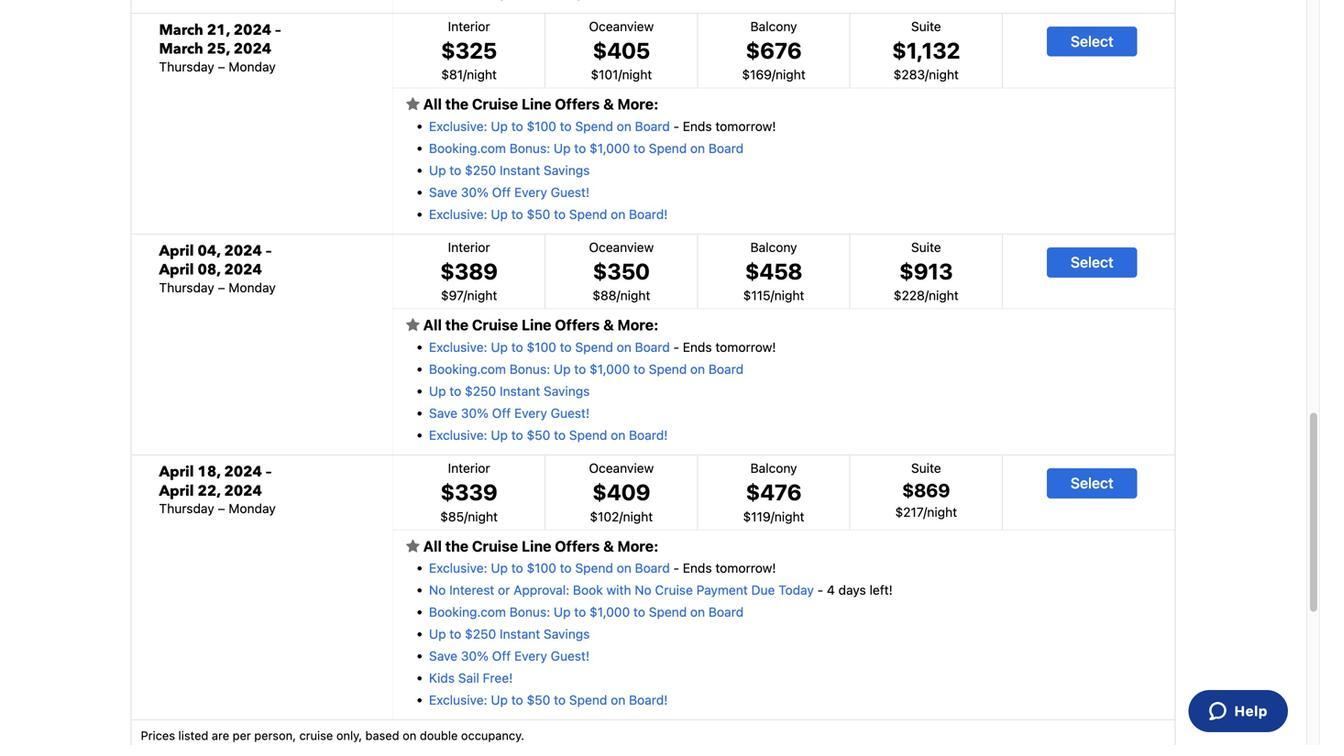 Task type: describe. For each thing, give the bounding box(es) containing it.
22,
[[198, 481, 221, 501]]

exclusive: up to $100 to spend on board -                   ends tomorrow! booking.com bonus: up to $1,000 to spend on board up to $250 instant savings save 30% off every guest! exclusive: up to $50 to spend on board! for $405
[[429, 119, 776, 222]]

up to $250 instant savings link for $325
[[429, 163, 590, 178]]

star image
[[406, 97, 420, 112]]

$100 for $389
[[527, 340, 556, 355]]

/ for $676
[[772, 67, 776, 82]]

balcony for $676
[[751, 19, 797, 34]]

suite for $913
[[911, 240, 941, 255]]

$350
[[593, 258, 650, 284]]

select link for $869
[[1047, 469, 1138, 499]]

04,
[[198, 241, 221, 261]]

instant for $325
[[500, 163, 540, 178]]

guest! for $405
[[551, 185, 590, 200]]

2024 right '18,'
[[224, 462, 262, 482]]

every for $325
[[514, 185, 547, 200]]

$1,000 for $350
[[590, 362, 630, 377]]

the for $325
[[445, 95, 469, 113]]

star image for $389
[[406, 318, 420, 333]]

interior $339 $85 / night
[[440, 461, 498, 524]]

$389
[[440, 258, 498, 284]]

$869
[[902, 480, 950, 501]]

savings inside exclusive: up to $100 to spend on board -                   ends tomorrow! no interest or approval: book with no cruise payment due today -                         4 days left! booking.com bonus: up to $1,000 to spend on board up to $250 instant savings save 30% off every guest! kids sail free! exclusive: up to $50 to spend on board!
[[544, 627, 590, 642]]

$100 inside exclusive: up to $100 to spend on board -                   ends tomorrow! no interest or approval: book with no cruise payment due today -                         4 days left! booking.com bonus: up to $1,000 to spend on board up to $250 instant savings save 30% off every guest! kids sail free! exclusive: up to $50 to spend on board!
[[527, 561, 556, 576]]

prices listed are per person, cruise only, based on double occupancy.
[[141, 729, 524, 743]]

savings for $350
[[544, 384, 590, 399]]

board up no interest or approval: book with no cruise payment due today link
[[635, 561, 670, 576]]

based
[[365, 729, 399, 743]]

approval:
[[514, 583, 570, 598]]

no interest or approval: book with no cruise payment due today link
[[429, 583, 814, 598]]

$913
[[899, 258, 953, 284]]

the for $339
[[445, 538, 469, 555]]

oceanview $409 $102 / night
[[589, 461, 654, 524]]

star image for $339
[[406, 539, 420, 554]]

interest
[[449, 583, 494, 598]]

$81
[[441, 67, 463, 82]]

$458
[[745, 258, 803, 284]]

$85
[[440, 509, 464, 524]]

$217
[[895, 505, 924, 520]]

monday for $325
[[229, 59, 276, 74]]

30% for $325
[[461, 185, 489, 200]]

$88
[[593, 288, 617, 303]]

suite $913 $228 / night
[[894, 240, 959, 303]]

only,
[[336, 729, 362, 743]]

april 18, 2024 – april 22, 2024 thursday – monday
[[159, 462, 276, 516]]

savings for $405
[[544, 163, 590, 178]]

due
[[751, 583, 775, 598]]

days
[[839, 583, 866, 598]]

interior $325 $81 / night
[[441, 19, 497, 82]]

booking.com inside exclusive: up to $100 to spend on board -                   ends tomorrow! no interest or approval: book with no cruise payment due today -                         4 days left! booking.com bonus: up to $1,000 to spend on board up to $250 instant savings save 30% off every guest! kids sail free! exclusive: up to $50 to spend on board!
[[429, 605, 506, 620]]

monday for $339
[[229, 501, 276, 516]]

3 up to $250 instant savings link from the top
[[429, 627, 590, 642]]

– right 21, at the left
[[275, 20, 281, 40]]

night for $458
[[774, 288, 804, 303]]

2024 right 21, at the left
[[234, 20, 272, 40]]

& for $405
[[603, 95, 614, 113]]

$50 for $325
[[527, 207, 550, 222]]

monday for $389
[[229, 280, 276, 295]]

& for $409
[[603, 538, 614, 555]]

night for $476
[[775, 509, 805, 524]]

2024 right 04,
[[224, 241, 262, 261]]

$101
[[591, 67, 618, 82]]

sail
[[458, 671, 479, 686]]

save for $389
[[429, 406, 458, 421]]

night for $409
[[623, 509, 653, 524]]

exclusive: up to $100 to spend on board link for $405
[[429, 119, 670, 134]]

$1,000 for $405
[[590, 141, 630, 156]]

2 april from the top
[[159, 260, 194, 280]]

board! inside exclusive: up to $100 to spend on board -                   ends tomorrow! no interest or approval: book with no cruise payment due today -                         4 days left! booking.com bonus: up to $1,000 to spend on board up to $250 instant savings save 30% off every guest! kids sail free! exclusive: up to $50 to spend on board!
[[629, 693, 668, 708]]

book
[[573, 583, 603, 598]]

more: for $350
[[618, 316, 659, 334]]

2024 right 08,
[[224, 260, 262, 280]]

suite for $869
[[911, 461, 941, 476]]

1 exclusive: from the top
[[429, 119, 487, 134]]

$169
[[742, 67, 772, 82]]

balcony $458 $115 / night
[[743, 240, 804, 303]]

cruise
[[299, 729, 333, 743]]

$339
[[441, 480, 498, 505]]

board down $169
[[709, 141, 744, 156]]

thursday for $325
[[159, 59, 214, 74]]

select link for $1,132
[[1047, 27, 1138, 57]]

cruise for $339
[[472, 538, 518, 555]]

2024 right 25,
[[234, 39, 272, 59]]

– down '18,'
[[218, 501, 225, 516]]

oceanview $405 $101 / night
[[589, 19, 654, 82]]

4
[[827, 583, 835, 598]]

$50 inside exclusive: up to $100 to spend on board -                   ends tomorrow! no interest or approval: book with no cruise payment due today -                         4 days left! booking.com bonus: up to $1,000 to spend on board up to $250 instant savings save 30% off every guest! kids sail free! exclusive: up to $50 to spend on board!
[[527, 693, 550, 708]]

30% inside exclusive: up to $100 to spend on board -                   ends tomorrow! no interest or approval: book with no cruise payment due today -                         4 days left! booking.com bonus: up to $1,000 to spend on board up to $250 instant savings save 30% off every guest! kids sail free! exclusive: up to $50 to spend on board!
[[461, 649, 489, 664]]

all the cruise line offers & more: for $339
[[420, 538, 659, 555]]

suite $869 $217 / night
[[895, 461, 957, 520]]

$476
[[746, 480, 802, 505]]

save for $325
[[429, 185, 458, 200]]

exclusive: up to $100 to spend on board -                   ends tomorrow! no interest or approval: book with no cruise payment due today -                         4 days left! booking.com bonus: up to $1,000 to spend on board up to $250 instant savings save 30% off every guest! kids sail free! exclusive: up to $50 to spend on board!
[[429, 561, 893, 708]]

booking.com for $325
[[429, 141, 506, 156]]

booking.com bonus: up to $1,000 to spend on board link for $405
[[429, 141, 744, 156]]

$115
[[743, 288, 771, 303]]

bonus: inside exclusive: up to $100 to spend on board -                   ends tomorrow! no interest or approval: book with no cruise payment due today -                         4 days left! booking.com bonus: up to $1,000 to spend on board up to $250 instant savings save 30% off every guest! kids sail free! exclusive: up to $50 to spend on board!
[[510, 605, 550, 620]]

interior $389 $97 / night
[[440, 240, 498, 303]]

listed
[[178, 729, 208, 743]]

2 exclusive: from the top
[[429, 207, 487, 222]]

night for $350
[[620, 288, 650, 303]]

2 no from the left
[[635, 583, 652, 598]]

exclusive: up to $100 to spend on board -                   ends tomorrow! booking.com bonus: up to $1,000 to spend on board up to $250 instant savings save 30% off every guest! exclusive: up to $50 to spend on board! for $350
[[429, 340, 776, 443]]

25,
[[207, 39, 230, 59]]

payment
[[697, 583, 748, 598]]

balcony $676 $169 / night
[[742, 19, 806, 82]]

$1,000 inside exclusive: up to $100 to spend on board -                   ends tomorrow! no interest or approval: book with no cruise payment due today -                         4 days left! booking.com bonus: up to $1,000 to spend on board up to $250 instant savings save 30% off every guest! kids sail free! exclusive: up to $50 to spend on board!
[[590, 605, 630, 620]]

select link for $913
[[1047, 248, 1138, 278]]

bonus: for $325
[[510, 141, 550, 156]]

left!
[[870, 583, 893, 598]]

night for $405
[[622, 67, 652, 82]]

suite $1,132 $283 / night
[[892, 19, 960, 82]]

thursday for $389
[[159, 280, 214, 295]]

exclusive: up to $100 to spend on board link for $409
[[429, 561, 670, 576]]

tomorrow! for $676
[[716, 119, 776, 134]]

today
[[779, 583, 814, 598]]

board down payment
[[709, 605, 744, 620]]

or
[[498, 583, 510, 598]]

$250 for $389
[[465, 384, 496, 399]]

free!
[[483, 671, 513, 686]]

1 no from the left
[[429, 583, 446, 598]]

night for $676
[[776, 67, 806, 82]]

/ for $869
[[924, 505, 927, 520]]

3 exclusive: up to $50 to spend on board! link from the top
[[429, 693, 668, 708]]

night for $869
[[927, 505, 957, 520]]

guest! inside exclusive: up to $100 to spend on board -                   ends tomorrow! no interest or approval: book with no cruise payment due today -                         4 days left! booking.com bonus: up to $1,000 to spend on board up to $250 instant savings save 30% off every guest! kids sail free! exclusive: up to $50 to spend on board!
[[551, 649, 590, 664]]

night for $913
[[929, 288, 959, 303]]

sailing list element
[[132, 0, 1175, 721]]

/ for $325
[[463, 67, 467, 82]]

30% for $389
[[461, 406, 489, 421]]

every inside exclusive: up to $100 to spend on board -                   ends tomorrow! no interest or approval: book with no cruise payment due today -                         4 days left! booking.com bonus: up to $1,000 to spend on board up to $250 instant savings save 30% off every guest! kids sail free! exclusive: up to $50 to spend on board!
[[514, 649, 547, 664]]

cruise inside exclusive: up to $100 to spend on board -                   ends tomorrow! no interest or approval: book with no cruise payment due today -                         4 days left! booking.com bonus: up to $1,000 to spend on board up to $250 instant savings save 30% off every guest! kids sail free! exclusive: up to $50 to spend on board!
[[655, 583, 693, 598]]

/ for $409
[[619, 509, 623, 524]]

board down $115
[[709, 362, 744, 377]]

$102
[[590, 509, 619, 524]]



Task type: locate. For each thing, give the bounding box(es) containing it.
/ for $1,132
[[925, 67, 929, 82]]

save up $339
[[429, 406, 458, 421]]

balcony up $476
[[751, 461, 797, 476]]

2 save 30% off every guest! link from the top
[[429, 406, 590, 421]]

& down $101
[[603, 95, 614, 113]]

0 vertical spatial off
[[492, 185, 511, 200]]

/ for $476
[[771, 509, 775, 524]]

monday inside april 18, 2024 – april 22, 2024 thursday – monday
[[229, 501, 276, 516]]

0 vertical spatial ends
[[683, 119, 712, 134]]

$119
[[743, 509, 771, 524]]

the
[[445, 95, 469, 113], [445, 316, 469, 334], [445, 538, 469, 555]]

0 vertical spatial save 30% off every guest! link
[[429, 185, 590, 200]]

2 offers from the top
[[555, 316, 600, 334]]

/ inside balcony $458 $115 / night
[[771, 288, 774, 303]]

line for $325
[[522, 95, 551, 113]]

2 vertical spatial select
[[1071, 475, 1114, 492]]

spend
[[575, 119, 613, 134], [649, 141, 687, 156], [569, 207, 607, 222], [575, 340, 613, 355], [649, 362, 687, 377], [569, 428, 607, 443], [575, 561, 613, 576], [649, 605, 687, 620], [569, 693, 607, 708]]

3 all the cruise line offers & more: from the top
[[420, 538, 659, 555]]

30% up kids sail free! "link"
[[461, 649, 489, 664]]

1 vertical spatial tomorrow!
[[716, 340, 776, 355]]

1 booking.com bonus: up to $1,000 to spend on board link from the top
[[429, 141, 744, 156]]

1 every from the top
[[514, 185, 547, 200]]

interior for $389
[[448, 240, 490, 255]]

monday
[[229, 59, 276, 74], [229, 280, 276, 295], [229, 501, 276, 516]]

/ for $458
[[771, 288, 774, 303]]

march left 25,
[[159, 39, 203, 59]]

08,
[[198, 260, 221, 280]]

2 interior from the top
[[448, 240, 490, 255]]

tomorrow! for $458
[[716, 340, 776, 355]]

0 vertical spatial save
[[429, 185, 458, 200]]

double
[[420, 729, 458, 743]]

prices
[[141, 729, 175, 743]]

1 vertical spatial suite
[[911, 240, 941, 255]]

suite for $1,132
[[911, 19, 941, 34]]

exclusive: up to $100 to spend on board link for $350
[[429, 340, 670, 355]]

2 more: from the top
[[618, 316, 659, 334]]

3 all from the top
[[423, 538, 442, 555]]

suite inside suite $1,132 $283 / night
[[911, 19, 941, 34]]

$97
[[441, 288, 463, 303]]

night down $389
[[467, 288, 497, 303]]

2 vertical spatial $1,000
[[590, 605, 630, 620]]

balcony up the $458
[[751, 240, 797, 255]]

suite up the $869
[[911, 461, 941, 476]]

0 vertical spatial booking.com
[[429, 141, 506, 156]]

interior inside the interior $389 $97 / night
[[448, 240, 490, 255]]

0 vertical spatial 30%
[[461, 185, 489, 200]]

april 04, 2024 – april 08, 2024 thursday – monday
[[159, 241, 276, 295]]

&
[[603, 95, 614, 113], [603, 316, 614, 334], [603, 538, 614, 555]]

1 all from the top
[[423, 95, 442, 113]]

off for $389
[[492, 406, 511, 421]]

& down $102
[[603, 538, 614, 555]]

save up the kids
[[429, 649, 458, 664]]

all the cruise line offers & more: up approval:
[[420, 538, 659, 555]]

/ down the $458
[[771, 288, 774, 303]]

tomorrow! down $169
[[716, 119, 776, 134]]

2 vertical spatial save
[[429, 649, 458, 664]]

1 vertical spatial oceanview
[[589, 240, 654, 255]]

0 vertical spatial balcony
[[751, 19, 797, 34]]

3 thursday from the top
[[159, 501, 214, 516]]

all
[[423, 95, 442, 113], [423, 316, 442, 334], [423, 538, 442, 555]]

no left interest
[[429, 583, 446, 598]]

exclusive: up to $100 to spend on board link up approval:
[[429, 561, 670, 576]]

night inside interior $339 $85 / night
[[468, 509, 498, 524]]

1 & from the top
[[603, 95, 614, 113]]

2 all the cruise line offers & more: from the top
[[420, 316, 659, 334]]

oceanview
[[589, 19, 654, 34], [589, 240, 654, 255], [589, 461, 654, 476]]

night for $1,132
[[929, 67, 959, 82]]

select for $1,132
[[1071, 32, 1114, 50]]

0 vertical spatial exclusive: up to $100 to spend on board link
[[429, 119, 670, 134]]

3 exclusive: from the top
[[429, 340, 487, 355]]

save 30% off every guest! link
[[429, 185, 590, 200], [429, 406, 590, 421], [429, 649, 590, 664]]

1 $50 from the top
[[527, 207, 550, 222]]

savings
[[544, 163, 590, 178], [544, 384, 590, 399], [544, 627, 590, 642]]

offers for $350
[[555, 316, 600, 334]]

1 vertical spatial all
[[423, 316, 442, 334]]

2 vertical spatial select link
[[1047, 469, 1138, 499]]

2 vertical spatial booking.com bonus: up to $1,000 to spend on board link
[[429, 605, 744, 620]]

2 vertical spatial line
[[522, 538, 551, 555]]

2 vertical spatial instant
[[500, 627, 540, 642]]

with
[[607, 583, 631, 598]]

monday inside april 04, 2024 – april 08, 2024 thursday – monday
[[229, 280, 276, 295]]

exclusive: down sail
[[429, 693, 487, 708]]

0 vertical spatial select
[[1071, 32, 1114, 50]]

thursday down 21, at the left
[[159, 59, 214, 74]]

select for $913
[[1071, 254, 1114, 271]]

cruise left payment
[[655, 583, 693, 598]]

$1,000 down with
[[590, 605, 630, 620]]

1 vertical spatial the
[[445, 316, 469, 334]]

more: down 'oceanview $350 $88 / night'
[[618, 316, 659, 334]]

1 vertical spatial all the cruise line offers & more:
[[420, 316, 659, 334]]

are
[[212, 729, 229, 743]]

all the cruise line offers & more: for $389
[[420, 316, 659, 334]]

monday down 21, at the left
[[229, 59, 276, 74]]

2 vertical spatial $50
[[527, 693, 550, 708]]

night inside interior $325 $81 / night
[[467, 67, 497, 82]]

suite up $1,132
[[911, 19, 941, 34]]

save inside exclusive: up to $100 to spend on board -                   ends tomorrow! no interest or approval: book with no cruise payment due today -                         4 days left! booking.com bonus: up to $1,000 to spend on board up to $250 instant savings save 30% off every guest! kids sail free! exclusive: up to $50 to spend on board!
[[429, 649, 458, 664]]

0 vertical spatial all the cruise line offers & more:
[[420, 95, 659, 113]]

oceanview for $409
[[589, 461, 654, 476]]

all down $97
[[423, 316, 442, 334]]

1 vertical spatial savings
[[544, 384, 590, 399]]

0 vertical spatial board!
[[629, 207, 668, 222]]

3 off from the top
[[492, 649, 511, 664]]

30%
[[461, 185, 489, 200], [461, 406, 489, 421], [461, 649, 489, 664]]

2 30% from the top
[[461, 406, 489, 421]]

line for $339
[[522, 538, 551, 555]]

every for $389
[[514, 406, 547, 421]]

thursday inside march 21, 2024 – march 25, 2024 thursday – monday
[[159, 59, 214, 74]]

2 vertical spatial guest!
[[551, 649, 590, 664]]

2 vertical spatial exclusive: up to $100 to spend on board link
[[429, 561, 670, 576]]

off inside exclusive: up to $100 to spend on board -                   ends tomorrow! no interest or approval: book with no cruise payment due today -                         4 days left! booking.com bonus: up to $1,000 to spend on board up to $250 instant savings save 30% off every guest! kids sail free! exclusive: up to $50 to spend on board!
[[492, 649, 511, 664]]

–
[[275, 20, 281, 40], [218, 59, 225, 74], [266, 241, 272, 261], [218, 280, 225, 295], [266, 462, 272, 482], [218, 501, 225, 516]]

/ inside interior $325 $81 / night
[[463, 67, 467, 82]]

– down 21, at the left
[[218, 59, 225, 74]]

$409
[[593, 480, 650, 505]]

suite
[[911, 19, 941, 34], [911, 240, 941, 255], [911, 461, 941, 476]]

night down the $458
[[774, 288, 804, 303]]

/ for $389
[[463, 288, 467, 303]]

exclusive: up to $100 to spend on board link down $101
[[429, 119, 670, 134]]

april left 04,
[[159, 241, 194, 261]]

3 exclusive: up to $100 to spend on board link from the top
[[429, 561, 670, 576]]

/ for $913
[[925, 288, 929, 303]]

off up $339
[[492, 406, 511, 421]]

1 line from the top
[[522, 95, 551, 113]]

tomorrow! down $115
[[716, 340, 776, 355]]

off up $389
[[492, 185, 511, 200]]

1 vertical spatial offers
[[555, 316, 600, 334]]

board
[[635, 119, 670, 134], [709, 141, 744, 156], [635, 340, 670, 355], [709, 362, 744, 377], [635, 561, 670, 576], [709, 605, 744, 620]]

2 vertical spatial save 30% off every guest! link
[[429, 649, 590, 664]]

night inside suite $869 $217 / night
[[927, 505, 957, 520]]

0 vertical spatial exclusive: up to $100 to spend on board -                   ends tomorrow! booking.com bonus: up to $1,000 to spend on board up to $250 instant savings save 30% off every guest! exclusive: up to $50 to spend on board!
[[429, 119, 776, 222]]

2 vertical spatial savings
[[544, 627, 590, 642]]

cruise for $325
[[472, 95, 518, 113]]

instant
[[500, 163, 540, 178], [500, 384, 540, 399], [500, 627, 540, 642]]

0 vertical spatial suite
[[911, 19, 941, 34]]

2 instant from the top
[[500, 384, 540, 399]]

night down $913
[[929, 288, 959, 303]]

booking.com bonus: up to $1,000 to spend on board link for $350
[[429, 362, 744, 377]]

& down $88
[[603, 316, 614, 334]]

exclusive: up to $50 to spend on board! link for $405
[[429, 207, 668, 222]]

1 vertical spatial exclusive: up to $100 to spend on board link
[[429, 340, 670, 355]]

balcony for $476
[[751, 461, 797, 476]]

exclusive: up $339
[[429, 428, 487, 443]]

2 vertical spatial 30%
[[461, 649, 489, 664]]

more: down $102
[[618, 538, 659, 555]]

balcony inside balcony $676 $169 / night
[[751, 19, 797, 34]]

night down $405
[[622, 67, 652, 82]]

2 star image from the top
[[406, 539, 420, 554]]

night inside suite $913 $228 / night
[[929, 288, 959, 303]]

1 guest! from the top
[[551, 185, 590, 200]]

1 march from the top
[[159, 20, 203, 40]]

exclusive: up to $50 to spend on board! link for $350
[[429, 428, 668, 443]]

offers
[[555, 95, 600, 113], [555, 316, 600, 334], [555, 538, 600, 555]]

interior for $339
[[448, 461, 490, 476]]

ends for $405
[[683, 119, 712, 134]]

cruise down interior $325 $81 / night
[[472, 95, 518, 113]]

1 save 30% off every guest! link from the top
[[429, 185, 590, 200]]

per
[[233, 729, 251, 743]]

all for $389
[[423, 316, 442, 334]]

1 vertical spatial ends
[[683, 340, 712, 355]]

1 more: from the top
[[618, 95, 659, 113]]

2 vertical spatial $100
[[527, 561, 556, 576]]

2 thursday from the top
[[159, 280, 214, 295]]

& for $350
[[603, 316, 614, 334]]

offers down $102
[[555, 538, 600, 555]]

$50 for $389
[[527, 428, 550, 443]]

3 april from the top
[[159, 462, 194, 482]]

/ inside interior $339 $85 / night
[[464, 509, 468, 524]]

– right '18,'
[[266, 462, 272, 482]]

oceanview up $409 at the left of page
[[589, 461, 654, 476]]

1 the from the top
[[445, 95, 469, 113]]

ends for $350
[[683, 340, 712, 355]]

2 vertical spatial more:
[[618, 538, 659, 555]]

guest!
[[551, 185, 590, 200], [551, 406, 590, 421], [551, 649, 590, 664]]

/ inside the interior $389 $97 / night
[[463, 288, 467, 303]]

thursday inside april 18, 2024 – april 22, 2024 thursday – monday
[[159, 501, 214, 516]]

booking.com for $389
[[429, 362, 506, 377]]

-
[[673, 119, 679, 134], [673, 340, 679, 355], [673, 561, 679, 576], [818, 583, 823, 598]]

more: for $405
[[618, 95, 659, 113]]

0 vertical spatial thursday
[[159, 59, 214, 74]]

1 interior from the top
[[448, 19, 490, 34]]

3 interior from the top
[[448, 461, 490, 476]]

/ inside suite $913 $228 / night
[[925, 288, 929, 303]]

save 30% off every guest! link for $389
[[429, 406, 590, 421]]

4 exclusive: from the top
[[429, 428, 487, 443]]

1 up to $250 instant savings link from the top
[[429, 163, 590, 178]]

ends inside exclusive: up to $100 to spend on board -                   ends tomorrow! no interest or approval: book with no cruise payment due today -                         4 days left! booking.com bonus: up to $1,000 to spend on board up to $250 instant savings save 30% off every guest! kids sail free! exclusive: up to $50 to spend on board!
[[683, 561, 712, 576]]

1 $100 from the top
[[527, 119, 556, 134]]

3 select from the top
[[1071, 475, 1114, 492]]

the down $97
[[445, 316, 469, 334]]

board down 'oceanview $350 $88 / night'
[[635, 340, 670, 355]]

2 all from the top
[[423, 316, 442, 334]]

night for $339
[[468, 509, 498, 524]]

night inside 'oceanview $350 $88 / night'
[[620, 288, 650, 303]]

1 vertical spatial balcony
[[751, 240, 797, 255]]

3 30% from the top
[[461, 649, 489, 664]]

exclusive: up to $100 to spend on board link down $88
[[429, 340, 670, 355]]

/ for $405
[[618, 67, 622, 82]]

2 vertical spatial booking.com
[[429, 605, 506, 620]]

1 exclusive: up to $100 to spend on board -                   ends tomorrow! booking.com bonus: up to $1,000 to spend on board up to $250 instant savings save 30% off every guest! exclusive: up to $50 to spend on board! from the top
[[429, 119, 776, 222]]

oceanview up $405
[[589, 19, 654, 34]]

monday inside march 21, 2024 – march 25, 2024 thursday – monday
[[229, 59, 276, 74]]

2 the from the top
[[445, 316, 469, 334]]

monday right 22,
[[229, 501, 276, 516]]

3 oceanview from the top
[[589, 461, 654, 476]]

2 vertical spatial offers
[[555, 538, 600, 555]]

2 vertical spatial all the cruise line offers & more:
[[420, 538, 659, 555]]

tomorrow! up due
[[716, 561, 776, 576]]

suite inside suite $913 $228 / night
[[911, 240, 941, 255]]

person,
[[254, 729, 296, 743]]

the for $389
[[445, 316, 469, 334]]

0 vertical spatial $250
[[465, 163, 496, 178]]

board! for $405
[[629, 207, 668, 222]]

1 instant from the top
[[500, 163, 540, 178]]

3 save 30% off every guest! link from the top
[[429, 649, 590, 664]]

night inside balcony $676 $169 / night
[[776, 67, 806, 82]]

2 vertical spatial up to $250 instant savings link
[[429, 627, 590, 642]]

/ down $676
[[772, 67, 776, 82]]

0 vertical spatial every
[[514, 185, 547, 200]]

3 monday from the top
[[229, 501, 276, 516]]

0 vertical spatial exclusive: up to $50 to spend on board! link
[[429, 207, 668, 222]]

/ down $339
[[464, 509, 468, 524]]

interior up $339
[[448, 461, 490, 476]]

1 suite from the top
[[911, 19, 941, 34]]

3 balcony from the top
[[751, 461, 797, 476]]

2 suite from the top
[[911, 240, 941, 255]]

3 more: from the top
[[618, 538, 659, 555]]

$325
[[441, 37, 497, 63]]

1 horizontal spatial no
[[635, 583, 652, 598]]

save 30% off every guest! link up $389
[[429, 185, 590, 200]]

cruise down the interior $389 $97 / night
[[472, 316, 518, 334]]

2 guest! from the top
[[551, 406, 590, 421]]

night down $350
[[620, 288, 650, 303]]

3 booking.com bonus: up to $1,000 to spend on board link from the top
[[429, 605, 744, 620]]

instant inside exclusive: up to $100 to spend on board -                   ends tomorrow! no interest or approval: book with no cruise payment due today -                         4 days left! booking.com bonus: up to $1,000 to spend on board up to $250 instant savings save 30% off every guest! kids sail free! exclusive: up to $50 to spend on board!
[[500, 627, 540, 642]]

2 vertical spatial all
[[423, 538, 442, 555]]

2 off from the top
[[492, 406, 511, 421]]

2 & from the top
[[603, 316, 614, 334]]

1 vertical spatial $250
[[465, 384, 496, 399]]

monday right 08,
[[229, 280, 276, 295]]

30% up $339
[[461, 406, 489, 421]]

$250
[[465, 163, 496, 178], [465, 384, 496, 399], [465, 627, 496, 642]]

0 vertical spatial instant
[[500, 163, 540, 178]]

all the cruise line offers & more: down $101
[[420, 95, 659, 113]]

– right 04,
[[266, 241, 272, 261]]

night inside suite $1,132 $283 / night
[[929, 67, 959, 82]]

exclusive: up interest
[[429, 561, 487, 576]]

night down the $869
[[927, 505, 957, 520]]

1 vertical spatial save 30% off every guest! link
[[429, 406, 590, 421]]

$250 for $325
[[465, 163, 496, 178]]

night down $409 at the left of page
[[623, 509, 653, 524]]

1 board! from the top
[[629, 207, 668, 222]]

3 offers from the top
[[555, 538, 600, 555]]

0 vertical spatial booking.com bonus: up to $1,000 to spend on board link
[[429, 141, 744, 156]]

booking.com
[[429, 141, 506, 156], [429, 362, 506, 377], [429, 605, 506, 620]]

select for $869
[[1071, 475, 1114, 492]]

exclusive: up to $100 to spend on board link
[[429, 119, 670, 134], [429, 340, 670, 355], [429, 561, 670, 576]]

all right star image
[[423, 95, 442, 113]]

1 bonus: from the top
[[510, 141, 550, 156]]

2 vertical spatial exclusive: up to $50 to spend on board! link
[[429, 693, 668, 708]]

21,
[[207, 20, 230, 40]]

interior inside interior $325 $81 / night
[[448, 19, 490, 34]]

interior for $325
[[448, 19, 490, 34]]

3 savings from the top
[[544, 627, 590, 642]]

3 suite from the top
[[911, 461, 941, 476]]

0 vertical spatial all
[[423, 95, 442, 113]]

kids sail free! link
[[429, 671, 513, 686]]

18,
[[198, 462, 221, 482]]

booking.com down $97
[[429, 362, 506, 377]]

1 vertical spatial save
[[429, 406, 458, 421]]

exclusive: down $97
[[429, 340, 487, 355]]

2024 right 22,
[[224, 481, 262, 501]]

/ inside suite $1,132 $283 / night
[[925, 67, 929, 82]]

1 $1,000 from the top
[[590, 141, 630, 156]]

exclusive: up to $100 to spend on board -                   ends tomorrow! booking.com bonus: up to $1,000 to spend on board up to $250 instant savings save 30% off every guest! exclusive: up to $50 to spend on board!
[[429, 119, 776, 222], [429, 340, 776, 443]]

2 march from the top
[[159, 39, 203, 59]]

all the cruise line offers & more:
[[420, 95, 659, 113], [420, 316, 659, 334], [420, 538, 659, 555]]

2 $1,000 from the top
[[590, 362, 630, 377]]

all for $339
[[423, 538, 442, 555]]

board down oceanview $405 $101 / night
[[635, 119, 670, 134]]

thursday for $339
[[159, 501, 214, 516]]

select link
[[1047, 27, 1138, 57], [1047, 248, 1138, 278], [1047, 469, 1138, 499]]

balcony $476 $119 / night
[[743, 461, 805, 524]]

$228
[[894, 288, 925, 303]]

1 vertical spatial booking.com
[[429, 362, 506, 377]]

night for $325
[[467, 67, 497, 82]]

oceanview $350 $88 / night
[[589, 240, 654, 303]]

1 vertical spatial booking.com bonus: up to $1,000 to spend on board link
[[429, 362, 744, 377]]

1 vertical spatial guest!
[[551, 406, 590, 421]]

2 vertical spatial $250
[[465, 627, 496, 642]]

booking.com down "$81"
[[429, 141, 506, 156]]

night inside balcony $458 $115 / night
[[774, 288, 804, 303]]

4 april from the top
[[159, 481, 194, 501]]

1 vertical spatial monday
[[229, 280, 276, 295]]

booking.com down interest
[[429, 605, 506, 620]]

thursday inside april 04, 2024 – april 08, 2024 thursday – monday
[[159, 280, 214, 295]]

2 select from the top
[[1071, 254, 1114, 271]]

night inside oceanview $405 $101 / night
[[622, 67, 652, 82]]

1 offers from the top
[[555, 95, 600, 113]]

balcony inside balcony $458 $115 / night
[[751, 240, 797, 255]]

cruise
[[472, 95, 518, 113], [472, 316, 518, 334], [472, 538, 518, 555], [655, 583, 693, 598]]

balcony up $676
[[751, 19, 797, 34]]

on
[[617, 119, 632, 134], [690, 141, 705, 156], [611, 207, 626, 222], [617, 340, 632, 355], [690, 362, 705, 377], [611, 428, 626, 443], [617, 561, 632, 576], [690, 605, 705, 620], [611, 693, 626, 708], [403, 729, 417, 743]]

3 save from the top
[[429, 649, 458, 664]]

0 vertical spatial guest!
[[551, 185, 590, 200]]

0 vertical spatial the
[[445, 95, 469, 113]]

select
[[1071, 32, 1114, 50], [1071, 254, 1114, 271], [1071, 475, 1114, 492]]

every
[[514, 185, 547, 200], [514, 406, 547, 421], [514, 649, 547, 664]]

0 vertical spatial &
[[603, 95, 614, 113]]

0 vertical spatial select link
[[1047, 27, 1138, 57]]

oceanview for $405
[[589, 19, 654, 34]]

/ inside suite $869 $217 / night
[[924, 505, 927, 520]]

1 vertical spatial star image
[[406, 539, 420, 554]]

star image
[[406, 318, 420, 333], [406, 539, 420, 554]]

/ down $389
[[463, 288, 467, 303]]

suite inside suite $869 $217 / night
[[911, 461, 941, 476]]

/ inside oceanview $405 $101 / night
[[618, 67, 622, 82]]

1 vertical spatial board!
[[629, 428, 668, 443]]

1 vertical spatial exclusive: up to $100 to spend on board -                   ends tomorrow! booking.com bonus: up to $1,000 to spend on board up to $250 instant savings save 30% off every guest! exclusive: up to $50 to spend on board!
[[429, 340, 776, 443]]

3 $250 from the top
[[465, 627, 496, 642]]

$405
[[593, 37, 650, 63]]

3 ends from the top
[[683, 561, 712, 576]]

0 vertical spatial offers
[[555, 95, 600, 113]]

0 vertical spatial more:
[[618, 95, 659, 113]]

/
[[463, 67, 467, 82], [618, 67, 622, 82], [772, 67, 776, 82], [925, 67, 929, 82], [463, 288, 467, 303], [617, 288, 620, 303], [771, 288, 774, 303], [925, 288, 929, 303], [924, 505, 927, 520], [464, 509, 468, 524], [619, 509, 623, 524], [771, 509, 775, 524]]

save up $389
[[429, 185, 458, 200]]

0 vertical spatial oceanview
[[589, 19, 654, 34]]

april
[[159, 241, 194, 261], [159, 260, 194, 280], [159, 462, 194, 482], [159, 481, 194, 501]]

exclusive: down "$81"
[[429, 119, 487, 134]]

no
[[429, 583, 446, 598], [635, 583, 652, 598]]

line for $389
[[522, 316, 551, 334]]

kids
[[429, 671, 455, 686]]

1 save from the top
[[429, 185, 458, 200]]

night down $325
[[467, 67, 497, 82]]

2 up to $250 instant savings link from the top
[[429, 384, 590, 399]]

3 $100 from the top
[[527, 561, 556, 576]]

offers for $405
[[555, 95, 600, 113]]

0 vertical spatial interior
[[448, 19, 490, 34]]

/ down $409 at the left of page
[[619, 509, 623, 524]]

1 $250 from the top
[[465, 163, 496, 178]]

5 exclusive: from the top
[[429, 561, 487, 576]]

thursday down '18,'
[[159, 501, 214, 516]]

1 tomorrow! from the top
[[716, 119, 776, 134]]

instant for $389
[[500, 384, 540, 399]]

up
[[491, 119, 508, 134], [554, 141, 571, 156], [429, 163, 446, 178], [491, 207, 508, 222], [491, 340, 508, 355], [554, 362, 571, 377], [429, 384, 446, 399], [491, 428, 508, 443], [491, 561, 508, 576], [554, 605, 571, 620], [429, 627, 446, 642], [491, 693, 508, 708]]

1 balcony from the top
[[751, 19, 797, 34]]

suite up $913
[[911, 240, 941, 255]]

save 30% off every guest! link for $325
[[429, 185, 590, 200]]

up to $250 instant savings link
[[429, 163, 590, 178], [429, 384, 590, 399], [429, 627, 590, 642]]

save 30% off every guest! link up $339
[[429, 406, 590, 421]]

0 vertical spatial $50
[[527, 207, 550, 222]]

2 monday from the top
[[229, 280, 276, 295]]

1 vertical spatial bonus:
[[510, 362, 550, 377]]

2 exclusive: up to $100 to spend on board link from the top
[[429, 340, 670, 355]]

0 horizontal spatial no
[[429, 583, 446, 598]]

/ inside 'oceanview $350 $88 / night'
[[617, 288, 620, 303]]

1 exclusive: up to $50 to spend on board! link from the top
[[429, 207, 668, 222]]

interior inside interior $339 $85 / night
[[448, 461, 490, 476]]

3 guest! from the top
[[551, 649, 590, 664]]

night down $1,132
[[929, 67, 959, 82]]

1 thursday from the top
[[159, 59, 214, 74]]

3 instant from the top
[[500, 627, 540, 642]]

1 vertical spatial line
[[522, 316, 551, 334]]

2 vertical spatial thursday
[[159, 501, 214, 516]]

all for $325
[[423, 95, 442, 113]]

night for $389
[[467, 288, 497, 303]]

no right with
[[635, 583, 652, 598]]

$1,000 down $88
[[590, 362, 630, 377]]

1 all the cruise line offers & more: from the top
[[420, 95, 659, 113]]

1 monday from the top
[[229, 59, 276, 74]]

2024
[[234, 20, 272, 40], [234, 39, 272, 59], [224, 241, 262, 261], [224, 260, 262, 280], [224, 462, 262, 482], [224, 481, 262, 501]]

all the cruise line offers & more: for $325
[[420, 95, 659, 113]]

exclusive:
[[429, 119, 487, 134], [429, 207, 487, 222], [429, 340, 487, 355], [429, 428, 487, 443], [429, 561, 487, 576], [429, 693, 487, 708]]

1 vertical spatial interior
[[448, 240, 490, 255]]

occupancy.
[[461, 729, 524, 743]]

0 vertical spatial star image
[[406, 318, 420, 333]]

booking.com bonus: up to $1,000 to spend on board link
[[429, 141, 744, 156], [429, 362, 744, 377], [429, 605, 744, 620]]

/ down $913
[[925, 288, 929, 303]]

/ for $350
[[617, 288, 620, 303]]

2 $100 from the top
[[527, 340, 556, 355]]

1 vertical spatial $1,000
[[590, 362, 630, 377]]

1 booking.com from the top
[[429, 141, 506, 156]]

0 vertical spatial savings
[[544, 163, 590, 178]]

$250 inside exclusive: up to $100 to spend on board -                   ends tomorrow! no interest or approval: book with no cruise payment due today -                         4 days left! booking.com bonus: up to $1,000 to spend on board up to $250 instant savings save 30% off every guest! kids sail free! exclusive: up to $50 to spend on board!
[[465, 627, 496, 642]]

1 vertical spatial thursday
[[159, 280, 214, 295]]

night down $339
[[468, 509, 498, 524]]

april left 22,
[[159, 481, 194, 501]]

2 vertical spatial tomorrow!
[[716, 561, 776, 576]]

to
[[511, 119, 523, 134], [560, 119, 572, 134], [574, 141, 586, 156], [634, 141, 645, 156], [450, 163, 461, 178], [511, 207, 523, 222], [554, 207, 566, 222], [511, 340, 523, 355], [560, 340, 572, 355], [574, 362, 586, 377], [634, 362, 645, 377], [450, 384, 461, 399], [511, 428, 523, 443], [554, 428, 566, 443], [511, 561, 523, 576], [560, 561, 572, 576], [574, 605, 586, 620], [634, 605, 645, 620], [450, 627, 461, 642], [511, 693, 523, 708], [554, 693, 566, 708]]

6 exclusive: from the top
[[429, 693, 487, 708]]

1 30% from the top
[[461, 185, 489, 200]]

april left '18,'
[[159, 462, 194, 482]]

2 vertical spatial balcony
[[751, 461, 797, 476]]

2 $250 from the top
[[465, 384, 496, 399]]

interior up $325
[[448, 19, 490, 34]]

the down $85 on the bottom
[[445, 538, 469, 555]]

night inside oceanview $409 $102 / night
[[623, 509, 653, 524]]

/ inside balcony $476 $119 / night
[[771, 509, 775, 524]]

0 vertical spatial $100
[[527, 119, 556, 134]]

/ down $325
[[463, 67, 467, 82]]

board!
[[629, 207, 668, 222], [629, 428, 668, 443], [629, 693, 668, 708]]

$1,132
[[892, 37, 960, 63]]

3 booking.com from the top
[[429, 605, 506, 620]]

bonus: for $389
[[510, 362, 550, 377]]

thursday down 04,
[[159, 280, 214, 295]]

night
[[467, 67, 497, 82], [622, 67, 652, 82], [776, 67, 806, 82], [929, 67, 959, 82], [467, 288, 497, 303], [620, 288, 650, 303], [774, 288, 804, 303], [929, 288, 959, 303], [927, 505, 957, 520], [468, 509, 498, 524], [623, 509, 653, 524], [775, 509, 805, 524]]

oceanview up $350
[[589, 240, 654, 255]]

night down $676
[[776, 67, 806, 82]]

$1,000 down $101
[[590, 141, 630, 156]]

/ inside oceanview $409 $102 / night
[[619, 509, 623, 524]]

oceanview for $350
[[589, 240, 654, 255]]

bonus:
[[510, 141, 550, 156], [510, 362, 550, 377], [510, 605, 550, 620]]

thursday
[[159, 59, 214, 74], [159, 280, 214, 295], [159, 501, 214, 516]]

night inside balcony $476 $119 / night
[[775, 509, 805, 524]]

2 vertical spatial suite
[[911, 461, 941, 476]]

$100 for $325
[[527, 119, 556, 134]]

1 vertical spatial 30%
[[461, 406, 489, 421]]

tomorrow! inside exclusive: up to $100 to spend on board -                   ends tomorrow! no interest or approval: book with no cruise payment due today -                         4 days left! booking.com bonus: up to $1,000 to spend on board up to $250 instant savings save 30% off every guest! kids sail free! exclusive: up to $50 to spend on board!
[[716, 561, 776, 576]]

1 vertical spatial select
[[1071, 254, 1114, 271]]

0 vertical spatial tomorrow!
[[716, 119, 776, 134]]

3 line from the top
[[522, 538, 551, 555]]

april left 08,
[[159, 260, 194, 280]]

1 vertical spatial $100
[[527, 340, 556, 355]]

more: for $409
[[618, 538, 659, 555]]

2 savings from the top
[[544, 384, 590, 399]]

save
[[429, 185, 458, 200], [429, 406, 458, 421], [429, 649, 458, 664]]

1 savings from the top
[[544, 163, 590, 178]]

balcony inside balcony $476 $119 / night
[[751, 461, 797, 476]]

1 vertical spatial up to $250 instant savings link
[[429, 384, 590, 399]]

off for $325
[[492, 185, 511, 200]]

$50
[[527, 207, 550, 222], [527, 428, 550, 443], [527, 693, 550, 708]]

1 vertical spatial select link
[[1047, 248, 1138, 278]]

up to $250 instant savings link for $389
[[429, 384, 590, 399]]

3 $50 from the top
[[527, 693, 550, 708]]

2 vertical spatial &
[[603, 538, 614, 555]]

more: down $101
[[618, 95, 659, 113]]

3 the from the top
[[445, 538, 469, 555]]

0 vertical spatial bonus:
[[510, 141, 550, 156]]

2 $50 from the top
[[527, 428, 550, 443]]

balcony for $458
[[751, 240, 797, 255]]

exclusive: up $389
[[429, 207, 487, 222]]

march 21, 2024 – march 25, 2024 thursday – monday
[[159, 20, 281, 74]]

interior
[[448, 19, 490, 34], [448, 240, 490, 255], [448, 461, 490, 476]]

booking.com bonus: up to $1,000 to spend on board link down $88
[[429, 362, 744, 377]]

2 vertical spatial bonus:
[[510, 605, 550, 620]]

3 select link from the top
[[1047, 469, 1138, 499]]

/ inside balcony $676 $169 / night
[[772, 67, 776, 82]]

2 vertical spatial board!
[[629, 693, 668, 708]]

2 oceanview from the top
[[589, 240, 654, 255]]

1 april from the top
[[159, 241, 194, 261]]

$283
[[894, 67, 925, 82]]

– down 04,
[[218, 280, 225, 295]]

2 vertical spatial the
[[445, 538, 469, 555]]

1 vertical spatial $50
[[527, 428, 550, 443]]

booking.com bonus: up to $1,000 to spend on board link down book
[[429, 605, 744, 620]]

cruise for $389
[[472, 316, 518, 334]]

night inside the interior $389 $97 / night
[[467, 288, 497, 303]]

2 booking.com bonus: up to $1,000 to spend on board link from the top
[[429, 362, 744, 377]]

/ down $1,132
[[925, 67, 929, 82]]

2 vertical spatial monday
[[229, 501, 276, 516]]

board! for $350
[[629, 428, 668, 443]]

$676
[[746, 37, 802, 63]]

/ for $339
[[464, 509, 468, 524]]

2 tomorrow! from the top
[[716, 340, 776, 355]]

1 exclusive: up to $100 to spend on board link from the top
[[429, 119, 670, 134]]

0 vertical spatial line
[[522, 95, 551, 113]]



Task type: vqa. For each thing, say whether or not it's contained in the screenshot.
flights link
no



